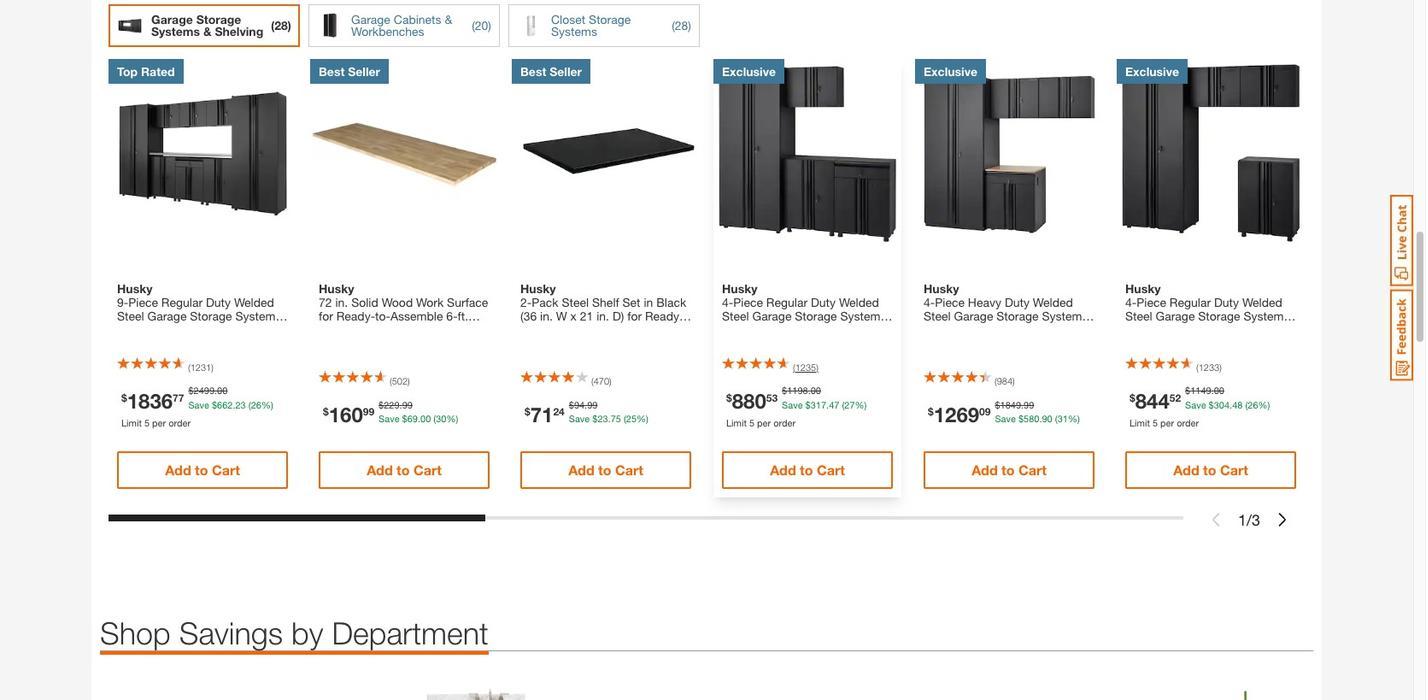 Task type: vqa. For each thing, say whether or not it's contained in the screenshot.


Task type: locate. For each thing, give the bounding box(es) containing it.
2 horizontal spatial exclusive
[[1126, 64, 1180, 79]]

add to cart button up this is the first slide image
[[1126, 452, 1297, 489]]

regular
[[767, 295, 808, 310], [1170, 295, 1211, 310]]

workbench
[[414, 323, 473, 337]]

1 horizontal spatial piece
[[1137, 295, 1167, 310]]

add to cart down 580
[[972, 462, 1047, 478]]

3 add to cart from the left
[[569, 462, 644, 478]]

( right 90
[[1056, 413, 1058, 424]]

system
[[841, 309, 881, 323], [1244, 309, 1284, 323]]

%) inside $ 1269 09 $ 1849 . 99 save $ 580 . 90 ( 31 %)
[[1069, 413, 1080, 424]]

add to cart down 69
[[367, 462, 442, 478]]

99 inside $ 1269 09 $ 1849 . 99 save $ 580 . 90 ( 31 %)
[[1024, 399, 1035, 410]]

add down $ 160 99 $ 229 . 99 save $ 69 . 00 ( 30 %)
[[367, 462, 393, 478]]

2 regular from the left
[[1170, 295, 1211, 310]]

4 add from the left
[[770, 462, 796, 478]]

1 add to cart button from the left
[[117, 452, 288, 489]]

add to cart button down 69
[[319, 452, 490, 489]]

1 horizontal spatial seller
[[550, 64, 582, 79]]

( right '662'
[[249, 399, 251, 410]]

limit inside $ 880 53 $ 1198 . 00 save $ 317 . 47 ( 27 %) limit 5 per order
[[727, 417, 747, 428]]

1 horizontal spatial steel
[[1126, 309, 1153, 323]]

23 left 75
[[598, 413, 608, 424]]

%) inside $ 160 99 $ 229 . 99 save $ 69 . 00 ( 30 %)
[[447, 413, 458, 424]]

save for 844
[[1186, 399, 1207, 410]]

to down $ 1836 77 $ 2499 . 00 save $ 662 . 23 ( 26 %) limit 5 per order
[[195, 462, 208, 478]]

storage
[[196, 12, 241, 26], [589, 12, 631, 26], [795, 309, 837, 323], [1199, 309, 1241, 323]]

6 add to cart from the left
[[1174, 462, 1249, 478]]

1 28 from the left
[[275, 18, 288, 33]]

00 inside $ 1836 77 $ 2499 . 00 save $ 662 . 23 ( 26 %) limit 5 per order
[[217, 385, 228, 396]]

cart
[[212, 462, 240, 478], [414, 462, 442, 478], [615, 462, 644, 478], [817, 462, 845, 478], [1019, 462, 1047, 478], [1221, 462, 1249, 478]]

0 horizontal spatial best
[[319, 64, 345, 79]]

1 in from the left
[[722, 323, 732, 337]]

husky link up ( 1231 )
[[117, 282, 288, 323]]

per down 1836
[[152, 417, 166, 428]]

0 horizontal spatial best seller
[[319, 64, 380, 79]]

3 5 from the left
[[1153, 417, 1158, 428]]

to up this is the first slide image
[[1204, 462, 1217, 478]]

limit
[[121, 417, 142, 428], [727, 417, 747, 428], [1130, 417, 1151, 428]]

0 horizontal spatial regular
[[767, 295, 808, 310]]

4-piece heavy duty welded steel garage storage system in black (92 in. w x 81 in. h x 24 in. d) image
[[916, 59, 1104, 247]]

cart down '30'
[[414, 462, 442, 478]]

)
[[288, 18, 292, 33], [488, 18, 492, 33], [688, 18, 692, 33], [211, 362, 214, 373], [817, 362, 819, 373], [1220, 362, 1222, 373], [408, 376, 410, 387], [610, 376, 612, 387], [1013, 376, 1015, 387]]

add down $ 1836 77 $ 2499 . 00 save $ 662 . 23 ( 26 %) limit 5 per order
[[165, 462, 191, 478]]

exclusive
[[722, 64, 776, 79], [924, 64, 978, 79], [1126, 64, 1180, 79]]

1 vertical spatial 23
[[598, 413, 608, 424]]

2 add from the left
[[367, 462, 393, 478]]

1 order from the left
[[169, 417, 191, 428]]

3 limit from the left
[[1130, 417, 1151, 428]]

( inside $ 1269 09 $ 1849 . 99 save $ 580 . 90 ( 31 %)
[[1056, 413, 1058, 424]]

husky 4-piece regular duty welded steel garage storage system in black
[[722, 282, 881, 337], [1126, 282, 1284, 337]]

1 horizontal spatial best seller
[[521, 64, 582, 79]]

.
[[215, 385, 217, 396], [808, 385, 811, 396], [1212, 385, 1215, 396], [233, 399, 236, 410], [400, 399, 402, 410], [585, 399, 587, 410], [827, 399, 829, 410], [1022, 399, 1024, 410], [1230, 399, 1233, 410], [418, 413, 421, 424], [608, 413, 611, 424], [1040, 413, 1043, 424]]

1 horizontal spatial system
[[1244, 309, 1284, 323]]

23 right '662'
[[236, 399, 246, 410]]

0 horizontal spatial black
[[735, 323, 765, 337]]

2 horizontal spatial order
[[1177, 417, 1199, 428]]

to down $ 880 53 $ 1198 . 00 save $ 317 . 47 ( 27 %) limit 5 per order
[[800, 462, 813, 478]]

save for 1836
[[188, 399, 209, 410]]

1 horizontal spatial duty
[[1215, 295, 1240, 310]]

0 horizontal spatial 26
[[251, 399, 261, 410]]

2 4-piece regular duty welded steel garage storage system in black image from the left
[[1117, 59, 1305, 247]]

00
[[217, 385, 228, 396], [811, 385, 822, 396], [1215, 385, 1225, 396], [421, 413, 431, 424]]

order down "53"
[[774, 417, 796, 428]]

2 seller from the left
[[550, 64, 582, 79]]

1 horizontal spatial &
[[445, 12, 452, 26]]

top rated
[[117, 64, 175, 79]]

add down $ 880 53 $ 1198 . 00 save $ 317 . 47 ( 27 %) limit 5 per order
[[770, 462, 796, 478]]

5 inside $ 880 53 $ 1198 . 00 save $ 317 . 47 ( 27 %) limit 5 per order
[[750, 417, 755, 428]]

$
[[188, 385, 194, 396], [782, 385, 788, 396], [1186, 385, 1191, 396], [121, 391, 127, 404], [727, 391, 732, 404], [1130, 391, 1136, 404], [212, 399, 217, 410], [379, 399, 384, 410], [569, 399, 574, 410], [806, 399, 811, 410], [995, 399, 1001, 410], [1209, 399, 1215, 410], [323, 405, 329, 418], [525, 405, 531, 418], [928, 405, 934, 418], [402, 413, 408, 424], [593, 413, 598, 424], [1019, 413, 1024, 424]]

1 husky link from the left
[[117, 282, 288, 323]]

add down the 09 at bottom
[[972, 462, 998, 478]]

5 down 1836
[[144, 417, 150, 428]]

add to cart button for 160
[[319, 452, 490, 489]]

1235
[[796, 362, 817, 373]]

2 limit from the left
[[727, 417, 747, 428]]

00 inside $ 844 52 $ 1149 . 00 save $ 304 . 48 ( 26 %) limit 5 per order
[[1215, 385, 1225, 396]]

cart down '662'
[[212, 462, 240, 478]]

5 to from the left
[[1002, 462, 1015, 478]]

99 for 1269
[[1024, 399, 1035, 410]]

0 horizontal spatial 4-piece regular duty welded steel garage storage system in black image
[[714, 59, 902, 247]]

live chat image
[[1391, 195, 1414, 286]]

1 horizontal spatial 28
[[675, 18, 688, 33]]

& left shelving
[[203, 24, 212, 38]]

5 cart from the left
[[1019, 462, 1047, 478]]

$ 1836 77 $ 2499 . 00 save $ 662 . 23 ( 26 %) limit 5 per order
[[121, 385, 273, 428]]

) for 160
[[408, 376, 410, 387]]

( right 75
[[624, 413, 626, 424]]

1 horizontal spatial in
[[1126, 323, 1135, 337]]

00 inside $ 160 99 $ 229 . 99 save $ 69 . 00 ( 30 %)
[[421, 413, 431, 424]]

save down 1198
[[782, 399, 803, 410]]

%) right 69
[[447, 413, 458, 424]]

0 horizontal spatial systems
[[151, 24, 200, 38]]

husky link up ( 470 )
[[521, 282, 692, 323]]

save inside $ 880 53 $ 1198 . 00 save $ 317 . 47 ( 27 %) limit 5 per order
[[782, 399, 803, 410]]

order down 52
[[1177, 417, 1199, 428]]

( right 69
[[434, 413, 436, 424]]

1 system from the left
[[841, 309, 881, 323]]

0 horizontal spatial husky link
[[117, 282, 288, 323]]

3 per from the left
[[1161, 417, 1175, 428]]

%) inside $ 1836 77 $ 2499 . 00 save $ 662 . 23 ( 26 %) limit 5 per order
[[261, 399, 273, 410]]

0 horizontal spatial welded
[[839, 295, 880, 310]]

%) for 71
[[637, 413, 649, 424]]

880
[[732, 389, 767, 413]]

$ 880 53 $ 1198 . 00 save $ 317 . 47 ( 27 %) limit 5 per order
[[727, 385, 867, 428]]

add
[[165, 462, 191, 478], [367, 462, 393, 478], [569, 462, 595, 478], [770, 462, 796, 478], [972, 462, 998, 478], [1174, 462, 1200, 478]]

3 exclusive from the left
[[1126, 64, 1180, 79]]

99 right 94
[[587, 399, 598, 410]]

26 right 48
[[1248, 399, 1259, 410]]

0 horizontal spatial limit
[[121, 417, 142, 428]]

0 horizontal spatial husky 4-piece regular duty welded steel garage storage system in black
[[722, 282, 881, 337]]

per for 1836
[[152, 417, 166, 428]]

2 to from the left
[[397, 462, 410, 478]]

0 horizontal spatial 4-
[[722, 295, 734, 310]]

garage left cabinets
[[351, 12, 391, 26]]

%) right 75
[[637, 413, 649, 424]]

%) right 90
[[1069, 413, 1080, 424]]

1 systems from the left
[[151, 24, 200, 38]]

to down $ 1269 09 $ 1849 . 99 save $ 580 . 90 ( 31 %)
[[1002, 462, 1015, 478]]

984
[[997, 376, 1013, 387]]

00 right 69
[[421, 413, 431, 424]]

6 cart from the left
[[1221, 462, 1249, 478]]

4 add to cart button from the left
[[722, 452, 893, 489]]

2 26 from the left
[[1248, 399, 1259, 410]]

6-
[[447, 309, 458, 323]]

black up 880
[[735, 323, 765, 337]]

1 horizontal spatial exclusive
[[924, 64, 978, 79]]

2 exclusive from the left
[[924, 64, 978, 79]]

add down $ 71 24 $ 94 . 99 save $ 23 . 75 ( 25 %)
[[569, 462, 595, 478]]

add to cart for 160
[[367, 462, 442, 478]]

adjustable
[[319, 323, 374, 337]]

welded
[[839, 295, 880, 310], [1243, 295, 1283, 310]]

( up $ 1269 09 $ 1849 . 99 save $ 580 . 90 ( 31 %)
[[995, 376, 997, 387]]

1 per from the left
[[152, 417, 166, 428]]

piece
[[734, 295, 763, 310], [1137, 295, 1167, 310]]

( 984 )
[[995, 376, 1015, 387]]

%) inside $ 71 24 $ 94 . 99 save $ 23 . 75 ( 25 %)
[[637, 413, 649, 424]]

best seller down closet
[[521, 64, 582, 79]]

best seller
[[319, 64, 380, 79], [521, 64, 582, 79]]

husky link up 984
[[924, 282, 1095, 323]]

1 duty from the left
[[811, 295, 836, 310]]

0 horizontal spatial 5
[[144, 417, 150, 428]]

4 add to cart from the left
[[770, 462, 845, 478]]

26 for 844
[[1248, 399, 1259, 410]]

work
[[416, 295, 444, 310]]

0 horizontal spatial duty
[[811, 295, 836, 310]]

add to cart button down 75
[[521, 452, 692, 489]]

0 vertical spatial 23
[[236, 399, 246, 410]]

&
[[445, 12, 452, 26], [203, 24, 212, 38]]

31
[[1058, 413, 1069, 424]]

3 husky from the left
[[521, 282, 556, 296]]

add to cart up this is the first slide image
[[1174, 462, 1249, 478]]

1 horizontal spatial limit
[[727, 417, 747, 428]]

storage inside "closet storage systems"
[[589, 12, 631, 26]]

1 horizontal spatial black
[[1139, 323, 1168, 337]]

) for 1269
[[1013, 376, 1015, 387]]

5
[[144, 417, 150, 428], [750, 417, 755, 428], [1153, 417, 1158, 428]]

save down 2499
[[188, 399, 209, 410]]

order
[[169, 417, 191, 428], [774, 417, 796, 428], [1177, 417, 1199, 428]]

feedback link image
[[1391, 289, 1414, 381]]

99 up 69
[[402, 399, 413, 410]]

2 in from the left
[[1126, 323, 1135, 337]]

2 horizontal spatial husky link
[[924, 282, 1095, 323]]

limit inside $ 1836 77 $ 2499 . 00 save $ 662 . 23 ( 26 %) limit 5 per order
[[121, 417, 142, 428]]

2 horizontal spatial 5
[[1153, 417, 1158, 428]]

save
[[188, 399, 209, 410], [782, 399, 803, 410], [1186, 399, 1207, 410], [379, 413, 400, 424], [569, 413, 590, 424], [995, 413, 1016, 424]]

( right cabinets
[[472, 18, 475, 33]]

6 add to cart button from the left
[[1126, 452, 1297, 489]]

00 up 317
[[811, 385, 822, 396]]

2 28 from the left
[[675, 18, 688, 33]]

23
[[236, 399, 246, 410], [598, 413, 608, 424]]

1 horizontal spatial per
[[757, 417, 771, 428]]

1 horizontal spatial systems
[[551, 24, 598, 38]]

4-piece regular duty welded steel garage storage system in black image
[[714, 59, 902, 247], [1117, 59, 1305, 247]]

& right cabinets
[[445, 12, 452, 26]]

1 husky from the left
[[117, 282, 153, 296]]

seller down closet
[[550, 64, 582, 79]]

%)
[[261, 399, 273, 410], [855, 399, 867, 410], [1259, 399, 1271, 410], [447, 413, 458, 424], [637, 413, 649, 424], [1069, 413, 1080, 424]]

0 horizontal spatial &
[[203, 24, 212, 38]]

6 to from the left
[[1204, 462, 1217, 478]]

add down $ 844 52 $ 1149 . 00 save $ 304 . 48 ( 26 %) limit 5 per order on the bottom right
[[1174, 462, 1200, 478]]

1 horizontal spatial best
[[521, 64, 547, 79]]

%) inside $ 844 52 $ 1149 . 00 save $ 304 . 48 ( 26 %) limit 5 per order
[[1259, 399, 1271, 410]]

0 horizontal spatial 23
[[236, 399, 246, 410]]

( up 1149 on the right bottom
[[1197, 362, 1199, 373]]

0 horizontal spatial steel
[[722, 309, 749, 323]]

bath & faucet savings image
[[408, 686, 545, 700]]

5 down 880
[[750, 417, 755, 428]]

add to cart button down $ 1836 77 $ 2499 . 00 save $ 662 . 23 ( 26 %) limit 5 per order
[[117, 452, 288, 489]]

20
[[475, 18, 488, 33]]

add to cart down 75
[[569, 462, 644, 478]]

per
[[152, 417, 166, 428], [757, 417, 771, 428], [1161, 417, 1175, 428]]

seller
[[348, 64, 380, 79], [550, 64, 582, 79]]

savings
[[179, 615, 283, 652]]

in
[[722, 323, 732, 337], [1126, 323, 1135, 337]]

shelving
[[215, 24, 263, 38]]

to down 69
[[397, 462, 410, 478]]

& inside 'garage storage systems & shelving ( 28 )'
[[203, 24, 212, 38]]

husky link
[[117, 282, 288, 323], [521, 282, 692, 323], [924, 282, 1095, 323]]

3 add to cart button from the left
[[521, 452, 692, 489]]

save inside $ 160 99 $ 229 . 99 save $ 69 . 00 ( 30 %)
[[379, 413, 400, 424]]

1 horizontal spatial 4-piece regular duty welded steel garage storage system in black image
[[1117, 59, 1305, 247]]

1 5 from the left
[[144, 417, 150, 428]]

0 horizontal spatial piece
[[734, 295, 763, 310]]

limit down 844
[[1130, 417, 1151, 428]]

2 add to cart from the left
[[367, 462, 442, 478]]

to for 1836
[[195, 462, 208, 478]]

add to cart button down $ 880 53 $ 1198 . 00 save $ 317 . 47 ( 27 %) limit 5 per order
[[722, 452, 893, 489]]

26 right '662'
[[251, 399, 261, 410]]

2 systems from the left
[[551, 24, 598, 38]]

99
[[402, 399, 413, 410], [587, 399, 598, 410], [1024, 399, 1035, 410], [363, 405, 375, 418]]

1 horizontal spatial order
[[774, 417, 796, 428]]

0 horizontal spatial system
[[841, 309, 881, 323]]

add to cart button for 71
[[521, 452, 692, 489]]

2499
[[194, 385, 215, 396]]

3 to from the left
[[598, 462, 612, 478]]

husky link for 71
[[521, 282, 692, 323]]

1 best from the left
[[319, 64, 345, 79]]

add to cart down $ 880 53 $ 1198 . 00 save $ 317 . 47 ( 27 %) limit 5 per order
[[770, 462, 845, 478]]

per inside $ 844 52 $ 1149 . 00 save $ 304 . 48 ( 26 %) limit 5 per order
[[1161, 417, 1175, 428]]

husky 4-piece regular duty welded steel garage storage system in black up '( 1233 )'
[[1126, 282, 1284, 337]]

per down "53"
[[757, 417, 771, 428]]

4 cart from the left
[[817, 462, 845, 478]]

5 add to cart from the left
[[972, 462, 1047, 478]]

add to cart for 1836
[[165, 462, 240, 478]]

2 welded from the left
[[1243, 295, 1283, 310]]

workbenches
[[351, 24, 424, 38]]

cart up 1
[[1221, 462, 1249, 478]]

00 up '662'
[[217, 385, 228, 396]]

5 add to cart button from the left
[[924, 452, 1095, 489]]

6 add from the left
[[1174, 462, 1200, 478]]

2 husky from the left
[[319, 282, 354, 296]]

580
[[1024, 413, 1040, 424]]

add for 160
[[367, 462, 393, 478]]

steel
[[722, 309, 749, 323], [1126, 309, 1153, 323]]

47
[[829, 399, 840, 410]]

2 black from the left
[[1139, 323, 1168, 337]]

( right 48
[[1246, 399, 1248, 410]]

99 inside $ 71 24 $ 94 . 99 save $ 23 . 75 ( 25 %)
[[587, 399, 598, 410]]

$ 1269 09 $ 1849 . 99 save $ 580 . 90 ( 31 %)
[[928, 399, 1080, 427]]

%) inside $ 880 53 $ 1198 . 00 save $ 317 . 47 ( 27 %) limit 5 per order
[[855, 399, 867, 410]]

limit down 1836
[[121, 417, 142, 428]]

black
[[735, 323, 765, 337], [1139, 323, 1168, 337]]

per down 52
[[1161, 417, 1175, 428]]

1 horizontal spatial 26
[[1248, 399, 1259, 410]]

systems for garage
[[151, 24, 200, 38]]

add to cart button down 580
[[924, 452, 1095, 489]]

to down 75
[[598, 462, 612, 478]]

husky
[[117, 282, 153, 296], [319, 282, 354, 296], [521, 282, 556, 296], [722, 282, 758, 296], [924, 282, 960, 296], [1126, 282, 1161, 296]]

2 piece from the left
[[1137, 295, 1167, 310]]

2-pack steel shelf set in black (36 in. w x 21 in. d) for ready-to-assemble 36 in. garage gear cabinet image
[[512, 59, 700, 247]]

2 add to cart button from the left
[[319, 452, 490, 489]]

cart for 71
[[615, 462, 644, 478]]

save down "229"
[[379, 413, 400, 424]]

husky inside husky 72 in. solid wood work surface for ready-to-assemble 6-ft. adjustable height workbench
[[319, 282, 354, 296]]

order down "77"
[[169, 417, 191, 428]]

closet
[[551, 12, 586, 26]]

add for 844
[[1174, 462, 1200, 478]]

(
[[271, 18, 275, 33], [472, 18, 475, 33], [672, 18, 675, 33], [188, 362, 190, 373], [793, 362, 796, 373], [1197, 362, 1199, 373], [390, 376, 392, 387], [592, 376, 594, 387], [995, 376, 997, 387], [249, 399, 251, 410], [842, 399, 845, 410], [1246, 399, 1248, 410], [434, 413, 436, 424], [624, 413, 626, 424], [1056, 413, 1058, 424]]

2 horizontal spatial limit
[[1130, 417, 1151, 428]]

to
[[195, 462, 208, 478], [397, 462, 410, 478], [598, 462, 612, 478], [800, 462, 813, 478], [1002, 462, 1015, 478], [1204, 462, 1217, 478]]

00 inside $ 880 53 $ 1198 . 00 save $ 317 . 47 ( 27 %) limit 5 per order
[[811, 385, 822, 396]]

add for 1836
[[165, 462, 191, 478]]

1269
[[934, 403, 980, 427]]

2 duty from the left
[[1215, 295, 1240, 310]]

1 seller from the left
[[348, 64, 380, 79]]

0 horizontal spatial in
[[722, 323, 732, 337]]

per for 880
[[757, 417, 771, 428]]

2 horizontal spatial per
[[1161, 417, 1175, 428]]

( 1235 )
[[793, 362, 819, 373]]

save down 1149 on the right bottom
[[1186, 399, 1207, 410]]

cart for 844
[[1221, 462, 1249, 478]]

garage inside the garage cabinets & workbenches
[[351, 12, 391, 26]]

94
[[574, 399, 585, 410]]

09
[[980, 405, 991, 418]]

%) right 47
[[855, 399, 867, 410]]

garage up the rated
[[151, 12, 193, 26]]

2 best from the left
[[521, 64, 547, 79]]

1 cart from the left
[[212, 462, 240, 478]]

23 inside $ 71 24 $ 94 . 99 save $ 23 . 75 ( 25 %)
[[598, 413, 608, 424]]

99 left "229"
[[363, 405, 375, 418]]

( inside $ 880 53 $ 1198 . 00 save $ 317 . 47 ( 27 %) limit 5 per order
[[842, 399, 845, 410]]

2 5 from the left
[[750, 417, 755, 428]]

3 add from the left
[[569, 462, 595, 478]]

1 horizontal spatial regular
[[1170, 295, 1211, 310]]

( 1233 )
[[1197, 362, 1222, 373]]

1 horizontal spatial 23
[[598, 413, 608, 424]]

save inside $ 71 24 $ 94 . 99 save $ 23 . 75 ( 25 %)
[[569, 413, 590, 424]]

add for 71
[[569, 462, 595, 478]]

save down the 1849
[[995, 413, 1016, 424]]

0 horizontal spatial exclusive
[[722, 64, 776, 79]]

4-
[[722, 295, 734, 310], [1126, 295, 1137, 310]]

%) right 48
[[1259, 399, 1271, 410]]

save inside $ 1836 77 $ 2499 . 00 save $ 662 . 23 ( 26 %) limit 5 per order
[[188, 399, 209, 410]]

2 husky link from the left
[[521, 282, 692, 323]]

2 steel from the left
[[1126, 309, 1153, 323]]

to-
[[375, 309, 391, 323]]

add to cart down $ 1836 77 $ 2499 . 00 save $ 662 . 23 ( 26 %) limit 5 per order
[[165, 462, 240, 478]]

2 cart from the left
[[414, 462, 442, 478]]

limit down 880
[[727, 417, 747, 428]]

72 in. solid wood work surface for ready-to-assemble 6-ft. adjustable height workbench image
[[310, 59, 498, 247]]

best seller down "workbenches"
[[319, 64, 380, 79]]

1 add from the left
[[165, 462, 191, 478]]

systems inside "closet storage systems"
[[551, 24, 598, 38]]

black up 844
[[1139, 323, 1168, 337]]

2 order from the left
[[774, 417, 796, 428]]

systems inside 'garage storage systems & shelving ( 28 )'
[[151, 24, 200, 38]]

1 horizontal spatial husky link
[[521, 282, 692, 323]]

2 best seller from the left
[[521, 64, 582, 79]]

470
[[594, 376, 610, 387]]

1 add to cart from the left
[[165, 462, 240, 478]]

limit for 1836
[[121, 417, 142, 428]]

1 horizontal spatial 5
[[750, 417, 755, 428]]

per inside $ 1836 77 $ 2499 . 00 save $ 662 . 23 ( 26 %) limit 5 per order
[[152, 417, 166, 428]]

duty up '( 1233 )'
[[1215, 295, 1240, 310]]

3 cart from the left
[[615, 462, 644, 478]]

5 inside $ 844 52 $ 1149 . 00 save $ 304 . 48 ( 26 %) limit 5 per order
[[1153, 417, 1158, 428]]

5 add from the left
[[972, 462, 998, 478]]

1 4- from the left
[[722, 295, 734, 310]]

save down 94
[[569, 413, 590, 424]]

1 best seller from the left
[[319, 64, 380, 79]]

2 per from the left
[[757, 417, 771, 428]]

cart for 1836
[[212, 462, 240, 478]]

limit for 880
[[727, 417, 747, 428]]

garage
[[151, 12, 193, 26], [351, 12, 391, 26], [753, 309, 792, 323], [1156, 309, 1195, 323]]

26 inside $ 844 52 $ 1149 . 00 save $ 304 . 48 ( 26 %) limit 5 per order
[[1248, 399, 1259, 410]]

26 inside $ 1836 77 $ 2499 . 00 save $ 662 . 23 ( 26 %) limit 5 per order
[[251, 399, 261, 410]]

order for 1836
[[169, 417, 191, 428]]

4 husky from the left
[[722, 282, 758, 296]]

0 horizontal spatial 28
[[275, 18, 288, 33]]

1 to from the left
[[195, 462, 208, 478]]

( inside $ 160 99 $ 229 . 99 save $ 69 . 00 ( 30 %)
[[434, 413, 436, 424]]

best for 71
[[521, 64, 547, 79]]

72
[[319, 295, 332, 310]]

regular up 1235 in the bottom right of the page
[[767, 295, 808, 310]]

to for 160
[[397, 462, 410, 478]]

seller down "workbenches"
[[348, 64, 380, 79]]

to for 71
[[598, 462, 612, 478]]

5 inside $ 1836 77 $ 2499 . 00 save $ 662 . 23 ( 26 %) limit 5 per order
[[144, 417, 150, 428]]

1 limit from the left
[[121, 417, 142, 428]]

cart down 580
[[1019, 462, 1047, 478]]

order inside $ 844 52 $ 1149 . 00 save $ 304 . 48 ( 26 %) limit 5 per order
[[1177, 417, 1199, 428]]

regular up '( 1233 )'
[[1170, 295, 1211, 310]]

1 26 from the left
[[251, 399, 261, 410]]

save inside $ 844 52 $ 1149 . 00 save $ 304 . 48 ( 26 %) limit 5 per order
[[1186, 399, 1207, 410]]

next slide image
[[1276, 513, 1290, 527]]

limit for 844
[[1130, 417, 1151, 428]]

( inside $ 844 52 $ 1149 . 00 save $ 304 . 48 ( 26 %) limit 5 per order
[[1246, 399, 1248, 410]]

3 order from the left
[[1177, 417, 1199, 428]]

husky 4-piece regular duty welded steel garage storage system in black up the ( 1235 )
[[722, 282, 881, 337]]

( right "closet storage systems" in the left top of the page
[[672, 18, 675, 33]]

%) right '662'
[[261, 399, 273, 410]]

cart down 47
[[817, 462, 845, 478]]

1231
[[190, 362, 211, 373]]

00 up 304
[[1215, 385, 1225, 396]]

1 horizontal spatial 4-
[[1126, 295, 1137, 310]]

1 horizontal spatial welded
[[1243, 295, 1283, 310]]

limit inside $ 844 52 $ 1149 . 00 save $ 304 . 48 ( 26 %) limit 5 per order
[[1130, 417, 1151, 428]]

) for 1836
[[211, 362, 214, 373]]

order inside $ 880 53 $ 1198 . 00 save $ 317 . 47 ( 27 %) limit 5 per order
[[774, 417, 796, 428]]

save inside $ 1269 09 $ 1849 . 99 save $ 580 . 90 ( 31 %)
[[995, 413, 1016, 424]]

surface
[[447, 295, 488, 310]]

per inside $ 880 53 $ 1198 . 00 save $ 317 . 47 ( 27 %) limit 5 per order
[[757, 417, 771, 428]]

3 husky link from the left
[[924, 282, 1095, 323]]

0 horizontal spatial seller
[[348, 64, 380, 79]]

99 for 71
[[587, 399, 598, 410]]

cart down 25
[[615, 462, 644, 478]]

0 horizontal spatial order
[[169, 417, 191, 428]]

1 horizontal spatial husky 4-piece regular duty welded steel garage storage system in black
[[1126, 282, 1284, 337]]

duty up 1235 in the bottom right of the page
[[811, 295, 836, 310]]

99 up 580
[[1024, 399, 1035, 410]]

( right shelving
[[271, 18, 275, 33]]

add to cart button
[[117, 452, 288, 489], [319, 452, 490, 489], [521, 452, 692, 489], [722, 452, 893, 489], [924, 452, 1095, 489], [1126, 452, 1297, 489]]

0 horizontal spatial per
[[152, 417, 166, 428]]

order inside $ 1836 77 $ 2499 . 00 save $ 662 . 23 ( 26 %) limit 5 per order
[[169, 417, 191, 428]]



Task type: describe. For each thing, give the bounding box(es) containing it.
( up "229"
[[390, 376, 392, 387]]

1149
[[1191, 385, 1212, 396]]

24
[[553, 405, 565, 418]]

( 20 )
[[472, 18, 492, 33]]

order for 844
[[1177, 417, 1199, 428]]

add to cart for 844
[[1174, 462, 1249, 478]]

& inside the garage cabinets & workbenches
[[445, 12, 452, 26]]

best seller for 160
[[319, 64, 380, 79]]

save for 160
[[379, 413, 400, 424]]

add for 1269
[[972, 462, 998, 478]]

1 4-piece regular duty welded steel garage storage system in black image from the left
[[714, 59, 902, 247]]

( 502 )
[[390, 376, 410, 387]]

this is the first slide image
[[1210, 513, 1223, 527]]

%) for 844
[[1259, 399, 1271, 410]]

%) for 160
[[447, 413, 458, 424]]

$ 844 52 $ 1149 . 00 save $ 304 . 48 ( 26 %) limit 5 per order
[[1130, 385, 1271, 428]]

( 28 )
[[672, 18, 692, 33]]

1 / 3
[[1239, 510, 1261, 529]]

in.
[[335, 295, 348, 310]]

5 for 1836
[[144, 417, 150, 428]]

garage inside 'garage storage systems & shelving ( 28 )'
[[151, 12, 193, 26]]

garage storage systems & shelving ( 28 )
[[151, 12, 292, 38]]

27
[[845, 399, 855, 410]]

top
[[117, 64, 138, 79]]

per for 844
[[1161, 417, 1175, 428]]

rated
[[141, 64, 175, 79]]

shop savings by department
[[100, 615, 489, 652]]

order for 880
[[774, 417, 796, 428]]

add to cart button for 844
[[1126, 452, 1297, 489]]

317
[[811, 399, 827, 410]]

/
[[1247, 510, 1252, 529]]

2 husky 4-piece regular duty welded steel garage storage system in black from the left
[[1126, 282, 1284, 337]]

1233
[[1199, 362, 1220, 373]]

husky 72 in. solid wood work surface for ready-to-assemble 6-ft. adjustable height workbench
[[319, 282, 488, 337]]

00 for 844
[[1215, 385, 1225, 396]]

2 system from the left
[[1244, 309, 1284, 323]]

to for 1269
[[1002, 462, 1015, 478]]

30
[[436, 413, 447, 424]]

25
[[626, 413, 637, 424]]

cart for 160
[[414, 462, 442, 478]]

52
[[1170, 391, 1182, 404]]

5 husky from the left
[[924, 282, 960, 296]]

844
[[1136, 389, 1170, 413]]

wood
[[382, 295, 413, 310]]

garage cabinets & workbenches
[[351, 12, 452, 38]]

00 for 1836
[[217, 385, 228, 396]]

) inside 'garage storage systems & shelving ( 28 )'
[[288, 18, 292, 33]]

( up 1198
[[793, 362, 796, 373]]

1 welded from the left
[[839, 295, 880, 310]]

assemble
[[391, 309, 443, 323]]

1 steel from the left
[[722, 309, 749, 323]]

save for 1269
[[995, 413, 1016, 424]]

add to cart for 71
[[569, 462, 644, 478]]

exclusive for 844
[[1126, 64, 1180, 79]]

662
[[217, 399, 233, 410]]

3
[[1252, 510, 1261, 529]]

160
[[329, 403, 363, 427]]

1 exclusive from the left
[[722, 64, 776, 79]]

) for 844
[[1220, 362, 1222, 373]]

cabinets
[[394, 12, 442, 26]]

by
[[292, 615, 323, 652]]

( up $ 1836 77 $ 2499 . 00 save $ 662 . 23 ( 26 %) limit 5 per order
[[188, 362, 190, 373]]

( up $ 71 24 $ 94 . 99 save $ 23 . 75 ( 25 %)
[[592, 376, 594, 387]]

to for 844
[[1204, 462, 1217, 478]]

( inside $ 71 24 $ 94 . 99 save $ 23 . 75 ( 25 %)
[[624, 413, 626, 424]]

$ 160 99 $ 229 . 99 save $ 69 . 00 ( 30 %)
[[323, 399, 458, 427]]

1 black from the left
[[735, 323, 765, 337]]

502
[[392, 376, 408, 387]]

4 to from the left
[[800, 462, 813, 478]]

53
[[767, 391, 778, 404]]

99 for 160
[[402, 399, 413, 410]]

lawn & garden savings image
[[1177, 686, 1314, 700]]

1836
[[127, 389, 173, 413]]

9-piece regular duty welded steel garage storage system in black (133 in. w x 75 in. h x 19.6 in. d) image
[[109, 59, 297, 247]]

( inside $ 1836 77 $ 2499 . 00 save $ 662 . 23 ( 26 %) limit 5 per order
[[249, 399, 251, 410]]

seller for 160
[[348, 64, 380, 79]]

1 regular from the left
[[767, 295, 808, 310]]

71
[[531, 403, 553, 427]]

$ 71 24 $ 94 . 99 save $ 23 . 75 ( 25 %)
[[525, 399, 649, 427]]

1
[[1239, 510, 1247, 529]]

26 for 1836
[[251, 399, 261, 410]]

closet storage systems
[[551, 12, 631, 38]]

systems for closet
[[551, 24, 598, 38]]

storage inside 'garage storage systems & shelving ( 28 )'
[[196, 12, 241, 26]]

exclusive for 1269
[[924, 64, 978, 79]]

solid
[[351, 295, 379, 310]]

cart for 1269
[[1019, 462, 1047, 478]]

) for 880
[[817, 362, 819, 373]]

%) for 1836
[[261, 399, 273, 410]]

add to cart for 1269
[[972, 462, 1047, 478]]

) for 71
[[610, 376, 612, 387]]

5 for 844
[[1153, 417, 1158, 428]]

department
[[332, 615, 489, 652]]

save for 880
[[782, 399, 803, 410]]

shop
[[100, 615, 171, 652]]

75
[[611, 413, 621, 424]]

save for 71
[[569, 413, 590, 424]]

77
[[173, 391, 184, 404]]

23 inside $ 1836 77 $ 2499 . 00 save $ 662 . 23 ( 26 %) limit 5 per order
[[236, 399, 246, 410]]

best seller for 71
[[521, 64, 582, 79]]

69
[[408, 413, 418, 424]]

add to cart button for 1836
[[117, 452, 288, 489]]

1849
[[1001, 399, 1022, 410]]

304
[[1215, 399, 1230, 410]]

5 for 880
[[750, 417, 755, 428]]

%) for 1269
[[1069, 413, 1080, 424]]

height
[[377, 323, 410, 337]]

( 470 )
[[592, 376, 612, 387]]

for
[[319, 309, 333, 323]]

ft.
[[458, 309, 468, 323]]

garage up 1198
[[753, 309, 792, 323]]

48
[[1233, 399, 1243, 410]]

garage up 1149 on the right bottom
[[1156, 309, 1195, 323]]

6 husky from the left
[[1126, 282, 1161, 296]]

( inside 'garage storage systems & shelving ( 28 )'
[[271, 18, 275, 33]]

husky link for 1269
[[924, 282, 1095, 323]]

28 inside 'garage storage systems & shelving ( 28 )'
[[275, 18, 288, 33]]

1 husky 4-piece regular duty welded steel garage storage system in black from the left
[[722, 282, 881, 337]]

( 1231 )
[[188, 362, 214, 373]]

seller for 71
[[550, 64, 582, 79]]

ready-
[[337, 309, 375, 323]]

add to cart button for 1269
[[924, 452, 1095, 489]]

90
[[1043, 413, 1053, 424]]

2 4- from the left
[[1126, 295, 1137, 310]]

1198
[[788, 385, 808, 396]]

husky link for 1836
[[117, 282, 288, 323]]

229
[[384, 399, 400, 410]]

%) for 880
[[855, 399, 867, 410]]

00 for 880
[[811, 385, 822, 396]]

1 piece from the left
[[734, 295, 763, 310]]

best for 160
[[319, 64, 345, 79]]



